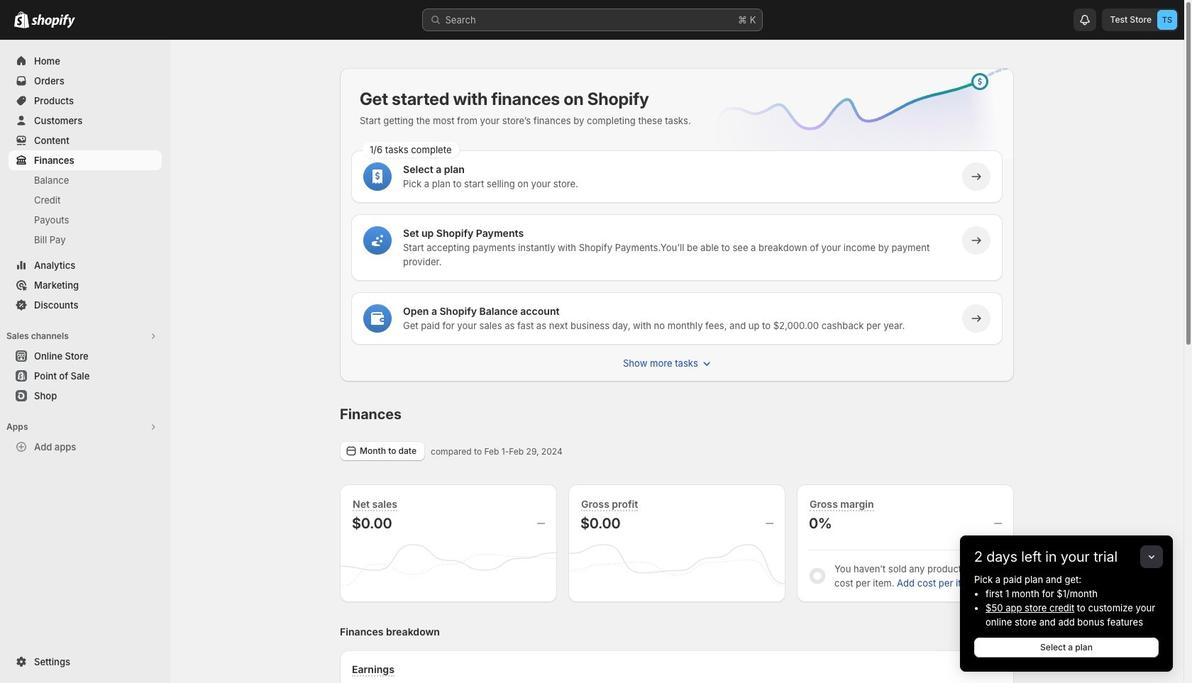 Task type: describe. For each thing, give the bounding box(es) containing it.
line chart image
[[692, 65, 1018, 182]]

shopify image
[[14, 11, 29, 28]]

test store image
[[1158, 10, 1178, 30]]

open a shopify balance account image
[[371, 312, 385, 326]]



Task type: locate. For each thing, give the bounding box(es) containing it.
select a plan image
[[371, 170, 385, 184]]

set up shopify payments image
[[371, 234, 385, 248]]

shopify image
[[31, 14, 75, 28]]



Task type: vqa. For each thing, say whether or not it's contained in the screenshot.
Select a plan image
yes



